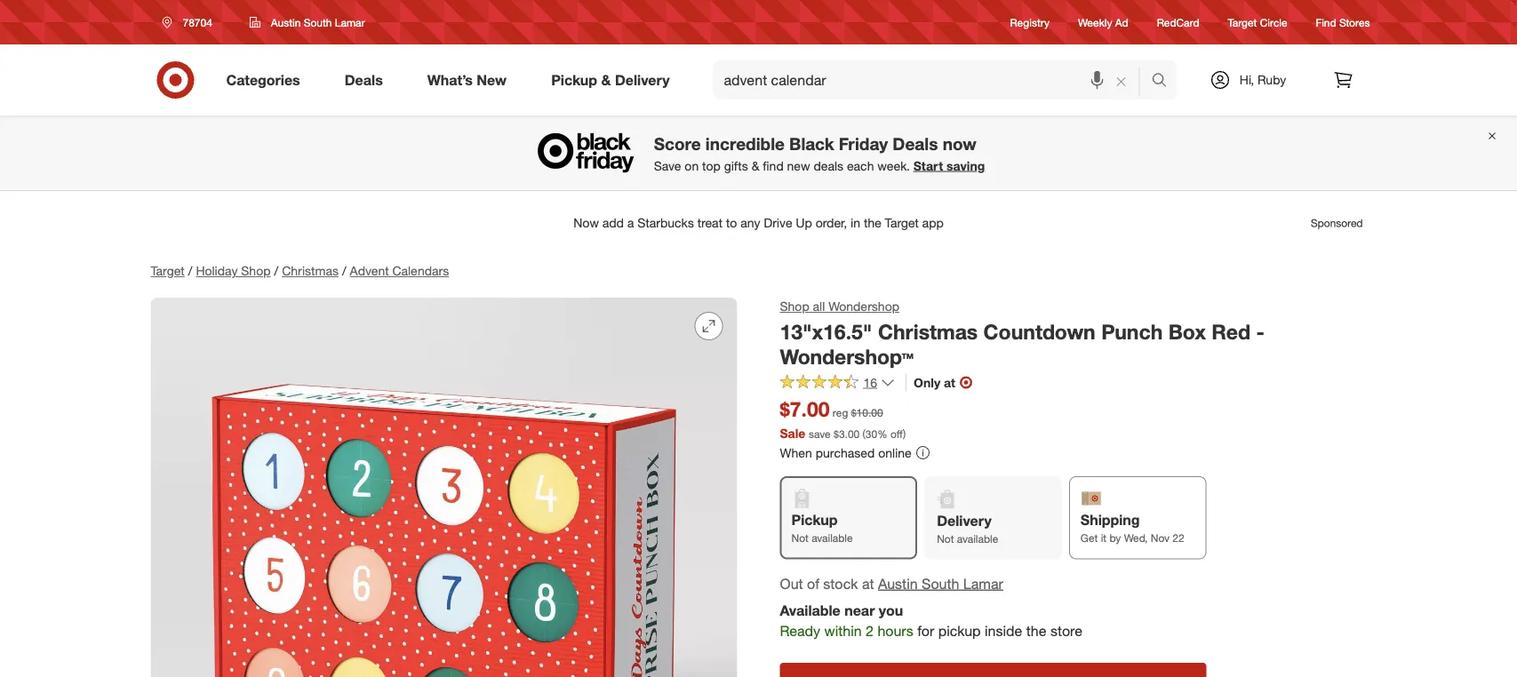 Task type: describe. For each thing, give the bounding box(es) containing it.
score incredible black friday deals now save on top gifts & find new deals each week. start saving
[[654, 133, 985, 173]]

sale
[[780, 425, 806, 441]]

target circle link
[[1228, 15, 1288, 30]]

redcard link
[[1157, 15, 1200, 30]]

countdown
[[984, 319, 1096, 344]]

when purchased online
[[780, 445, 912, 460]]

1 horizontal spatial lamar
[[963, 575, 1003, 592]]

13&#34;x16.5&#34; christmas countdown punch box red - wondershop&#8482;, 1 of 5 image
[[151, 298, 737, 677]]

inside
[[985, 623, 1022, 640]]

pickup & delivery link
[[536, 60, 692, 100]]

weekly ad link
[[1078, 15, 1129, 30]]

black
[[789, 133, 834, 154]]

near
[[845, 602, 875, 620]]

stock
[[823, 575, 858, 592]]

$
[[834, 427, 839, 440]]

delivery not available
[[937, 512, 998, 546]]

0 horizontal spatial &
[[601, 71, 611, 89]]

weekly ad
[[1078, 15, 1129, 29]]

what's new
[[427, 71, 507, 89]]

ready
[[780, 623, 821, 640]]

you
[[879, 602, 903, 620]]

stores
[[1340, 15, 1370, 29]]

target for target / holiday shop / christmas / advent calendars
[[151, 263, 185, 279]]

wondershop
[[829, 299, 900, 314]]

within
[[824, 623, 862, 640]]

22
[[1173, 532, 1185, 545]]

What can we help you find? suggestions appear below search field
[[713, 60, 1156, 100]]

wondershop™
[[780, 345, 914, 370]]

0 vertical spatial delivery
[[615, 71, 670, 89]]

only at
[[914, 375, 956, 390]]

now
[[943, 133, 977, 154]]

3 / from the left
[[342, 263, 346, 279]]

when
[[780, 445, 812, 460]]

78704 button
[[151, 6, 231, 38]]

holiday
[[196, 263, 238, 279]]

all
[[813, 299, 825, 314]]

pickup not available
[[792, 511, 853, 545]]

pickup for not
[[792, 511, 838, 529]]

0 vertical spatial shop
[[241, 263, 271, 279]]

shipping get it by wed, nov 22
[[1081, 511, 1185, 545]]

weekly
[[1078, 15, 1112, 29]]

new
[[787, 158, 810, 173]]

it
[[1101, 532, 1107, 545]]

circle
[[1260, 15, 1288, 29]]

available near you ready within 2 hours for pickup inside the store
[[780, 602, 1083, 640]]

calendars
[[392, 263, 449, 279]]

incredible
[[706, 133, 785, 154]]

lamar inside dropdown button
[[335, 16, 365, 29]]

what's
[[427, 71, 473, 89]]

christmas inside shop all wondershop 13"x16.5" christmas countdown punch box red - wondershop™
[[878, 319, 978, 344]]

top
[[702, 158, 721, 173]]

punch
[[1101, 319, 1163, 344]]

purchased
[[816, 445, 875, 460]]

austin south lamar button
[[238, 6, 377, 38]]

of
[[807, 575, 819, 592]]

target / holiday shop / christmas / advent calendars
[[151, 263, 449, 279]]

$7.00 reg $10.00 sale save $ 3.00 ( 30 % off )
[[780, 397, 906, 441]]

pickup for &
[[551, 71, 597, 89]]

saving
[[947, 158, 985, 173]]

holiday shop link
[[196, 263, 271, 279]]

for
[[917, 623, 934, 640]]

austin inside austin south lamar dropdown button
[[271, 16, 301, 29]]

-
[[1256, 319, 1265, 344]]

nov
[[1151, 532, 1170, 545]]

find
[[1316, 15, 1337, 29]]

shop all wondershop 13"x16.5" christmas countdown punch box red - wondershop™
[[780, 299, 1265, 370]]

search
[[1144, 73, 1186, 90]]

new
[[477, 71, 507, 89]]

friday
[[839, 133, 888, 154]]

not for pickup
[[792, 532, 809, 545]]

out of stock at austin south lamar
[[780, 575, 1003, 592]]

available for pickup
[[812, 532, 853, 545]]

score
[[654, 133, 701, 154]]

find stores
[[1316, 15, 1370, 29]]

christmas link
[[282, 263, 339, 279]]

delivery inside delivery not available
[[937, 512, 992, 529]]

$10.00
[[851, 406, 883, 420]]

ruby
[[1258, 72, 1286, 88]]

1 horizontal spatial austin
[[878, 575, 918, 592]]

hours
[[878, 623, 913, 640]]



Task type: locate. For each thing, give the bounding box(es) containing it.
not up "out"
[[792, 532, 809, 545]]

south
[[304, 16, 332, 29], [922, 575, 959, 592]]

find stores link
[[1316, 15, 1370, 30]]

target left circle
[[1228, 15, 1257, 29]]

delivery up score
[[615, 71, 670, 89]]

1 vertical spatial south
[[922, 575, 959, 592]]

austin up categories link in the left of the page
[[271, 16, 301, 29]]

0 vertical spatial &
[[601, 71, 611, 89]]

1 vertical spatial deals
[[893, 133, 938, 154]]

1 vertical spatial &
[[752, 158, 760, 173]]

south inside austin south lamar dropdown button
[[304, 16, 332, 29]]

1 horizontal spatial target
[[1228, 15, 1257, 29]]

pickup inside the pickup not available
[[792, 511, 838, 529]]

1 vertical spatial target
[[151, 263, 185, 279]]

shop left all
[[780, 299, 809, 314]]

1 horizontal spatial delivery
[[937, 512, 992, 529]]

13"x16.5"
[[780, 319, 872, 344]]

78704
[[183, 16, 212, 29]]

0 horizontal spatial delivery
[[615, 71, 670, 89]]

not for delivery
[[937, 533, 954, 546]]

1 horizontal spatial &
[[752, 158, 760, 173]]

1 vertical spatial christmas
[[878, 319, 978, 344]]

1 horizontal spatial south
[[922, 575, 959, 592]]

south up available near you ready within 2 hours for pickup inside the store
[[922, 575, 959, 592]]

on
[[685, 158, 699, 173]]

shop
[[241, 263, 271, 279], [780, 299, 809, 314]]

0 vertical spatial christmas
[[282, 263, 339, 279]]

by
[[1110, 532, 1121, 545]]

1 horizontal spatial christmas
[[878, 319, 978, 344]]

deals down austin south lamar
[[345, 71, 383, 89]]

not inside delivery not available
[[937, 533, 954, 546]]

austin south lamar button
[[878, 574, 1003, 594]]

1 vertical spatial shop
[[780, 299, 809, 314]]

0 vertical spatial pickup
[[551, 71, 597, 89]]

1 horizontal spatial available
[[957, 533, 998, 546]]

out
[[780, 575, 803, 592]]

each
[[847, 158, 874, 173]]

lamar up deals "link"
[[335, 16, 365, 29]]

0 horizontal spatial south
[[304, 16, 332, 29]]

at right stock
[[862, 575, 874, 592]]

not
[[792, 532, 809, 545], [937, 533, 954, 546]]

available
[[812, 532, 853, 545], [957, 533, 998, 546]]

pickup
[[551, 71, 597, 89], [792, 511, 838, 529]]

deals up start in the right of the page
[[893, 133, 938, 154]]

0 horizontal spatial pickup
[[551, 71, 597, 89]]

not up austin south lamar button
[[937, 533, 954, 546]]

delivery up austin south lamar button
[[937, 512, 992, 529]]

delivery
[[615, 71, 670, 89], [937, 512, 992, 529]]

0 horizontal spatial deals
[[345, 71, 383, 89]]

0 vertical spatial lamar
[[335, 16, 365, 29]]

3.00
[[839, 427, 860, 440]]

advertisement region
[[136, 202, 1381, 244]]

shipping
[[1081, 511, 1140, 529]]

/ right target link
[[188, 263, 192, 279]]

/ left christmas link
[[274, 263, 278, 279]]

1 vertical spatial delivery
[[937, 512, 992, 529]]

wed,
[[1124, 532, 1148, 545]]

1 horizontal spatial not
[[937, 533, 954, 546]]

1 vertical spatial austin
[[878, 575, 918, 592]]

registry
[[1010, 15, 1050, 29]]

what's new link
[[412, 60, 529, 100]]

save
[[654, 158, 681, 173]]

0 horizontal spatial at
[[862, 575, 874, 592]]

0 horizontal spatial available
[[812, 532, 853, 545]]

gifts
[[724, 158, 748, 173]]

2
[[866, 623, 874, 640]]

& inside 'score incredible black friday deals now save on top gifts & find new deals each week. start saving'
[[752, 158, 760, 173]]

0 horizontal spatial not
[[792, 532, 809, 545]]

0 horizontal spatial /
[[188, 263, 192, 279]]

16
[[864, 375, 877, 390]]

available up austin south lamar button
[[957, 533, 998, 546]]

1 / from the left
[[188, 263, 192, 279]]

start
[[914, 158, 943, 173]]

pickup up of
[[792, 511, 838, 529]]

hi,
[[1240, 72, 1254, 88]]

0 vertical spatial austin
[[271, 16, 301, 29]]

pickup & delivery
[[551, 71, 670, 89]]

target link
[[151, 263, 185, 279]]

only
[[914, 375, 941, 390]]

christmas
[[282, 263, 339, 279], [878, 319, 978, 344]]

deals link
[[330, 60, 405, 100]]

0 vertical spatial south
[[304, 16, 332, 29]]

reg
[[833, 406, 848, 420]]

1 horizontal spatial deals
[[893, 133, 938, 154]]

0 horizontal spatial austin
[[271, 16, 301, 29]]

/ left advent
[[342, 263, 346, 279]]

available inside the pickup not available
[[812, 532, 853, 545]]

2 horizontal spatial /
[[342, 263, 346, 279]]

0 vertical spatial deals
[[345, 71, 383, 89]]

$7.00
[[780, 397, 830, 422]]

1 horizontal spatial at
[[944, 375, 956, 390]]

hi, ruby
[[1240, 72, 1286, 88]]

available up stock
[[812, 532, 853, 545]]

target
[[1228, 15, 1257, 29], [151, 263, 185, 279]]

search button
[[1144, 60, 1186, 103]]

online
[[878, 445, 912, 460]]

)
[[903, 427, 906, 440]]

not inside the pickup not available
[[792, 532, 809, 545]]

shop inside shop all wondershop 13"x16.5" christmas countdown punch box red - wondershop™
[[780, 299, 809, 314]]

available for delivery
[[957, 533, 998, 546]]

off
[[891, 427, 903, 440]]

pickup right new
[[551, 71, 597, 89]]

christmas up "only"
[[878, 319, 978, 344]]

categories
[[226, 71, 300, 89]]

austin up "you"
[[878, 575, 918, 592]]

1 horizontal spatial /
[[274, 263, 278, 279]]

1 horizontal spatial pickup
[[792, 511, 838, 529]]

deals
[[345, 71, 383, 89], [893, 133, 938, 154]]

save
[[809, 427, 831, 440]]

available inside delivery not available
[[957, 533, 998, 546]]

%
[[878, 427, 888, 440]]

south up deals "link"
[[304, 16, 332, 29]]

0 vertical spatial target
[[1228, 15, 1257, 29]]

lamar
[[335, 16, 365, 29], [963, 575, 1003, 592]]

box
[[1169, 319, 1206, 344]]

/
[[188, 263, 192, 279], [274, 263, 278, 279], [342, 263, 346, 279]]

shop right "holiday"
[[241, 263, 271, 279]]

the
[[1026, 623, 1047, 640]]

1 vertical spatial at
[[862, 575, 874, 592]]

store
[[1051, 623, 1083, 640]]

(
[[863, 427, 866, 440]]

austin south lamar
[[271, 16, 365, 29]]

get
[[1081, 532, 1098, 545]]

1 vertical spatial lamar
[[963, 575, 1003, 592]]

0 horizontal spatial target
[[151, 263, 185, 279]]

deals inside 'score incredible black friday deals now save on top gifts & find new deals each week. start saving'
[[893, 133, 938, 154]]

target left "holiday"
[[151, 263, 185, 279]]

target for target circle
[[1228, 15, 1257, 29]]

categories link
[[211, 60, 322, 100]]

advent
[[350, 263, 389, 279]]

target circle
[[1228, 15, 1288, 29]]

deals
[[814, 158, 844, 173]]

deals inside "link"
[[345, 71, 383, 89]]

0 horizontal spatial lamar
[[335, 16, 365, 29]]

lamar up inside
[[963, 575, 1003, 592]]

1 vertical spatial pickup
[[792, 511, 838, 529]]

week.
[[878, 158, 910, 173]]

16 link
[[780, 374, 895, 394]]

at right "only"
[[944, 375, 956, 390]]

1 horizontal spatial shop
[[780, 299, 809, 314]]

christmas left advent
[[282, 263, 339, 279]]

2 / from the left
[[274, 263, 278, 279]]

0 horizontal spatial shop
[[241, 263, 271, 279]]

find
[[763, 158, 784, 173]]

30
[[866, 427, 878, 440]]

0 horizontal spatial christmas
[[282, 263, 339, 279]]

austin
[[271, 16, 301, 29], [878, 575, 918, 592]]

0 vertical spatial at
[[944, 375, 956, 390]]



Task type: vqa. For each thing, say whether or not it's contained in the screenshot.
Weekly Ad on the right of page
yes



